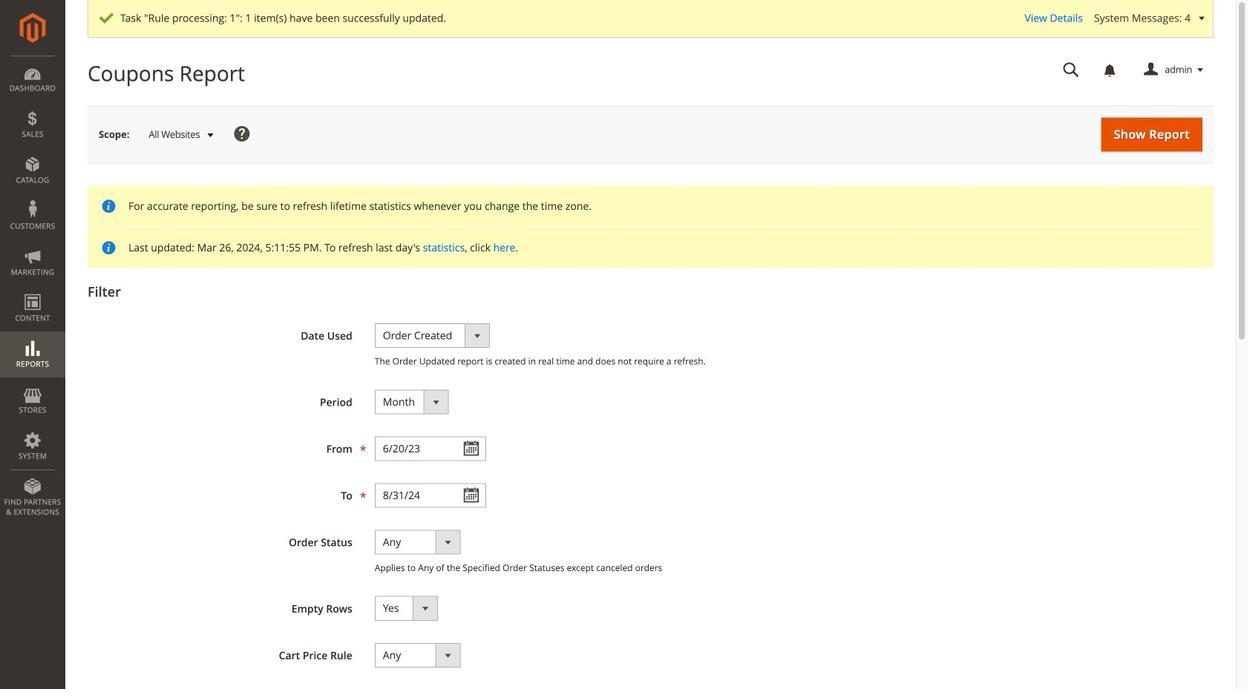 Task type: locate. For each thing, give the bounding box(es) containing it.
magento admin panel image
[[20, 13, 46, 43]]

menu bar
[[0, 56, 65, 525]]

None text field
[[375, 484, 486, 508]]

None text field
[[1053, 57, 1090, 83], [375, 437, 486, 461], [1053, 57, 1090, 83], [375, 437, 486, 461]]



